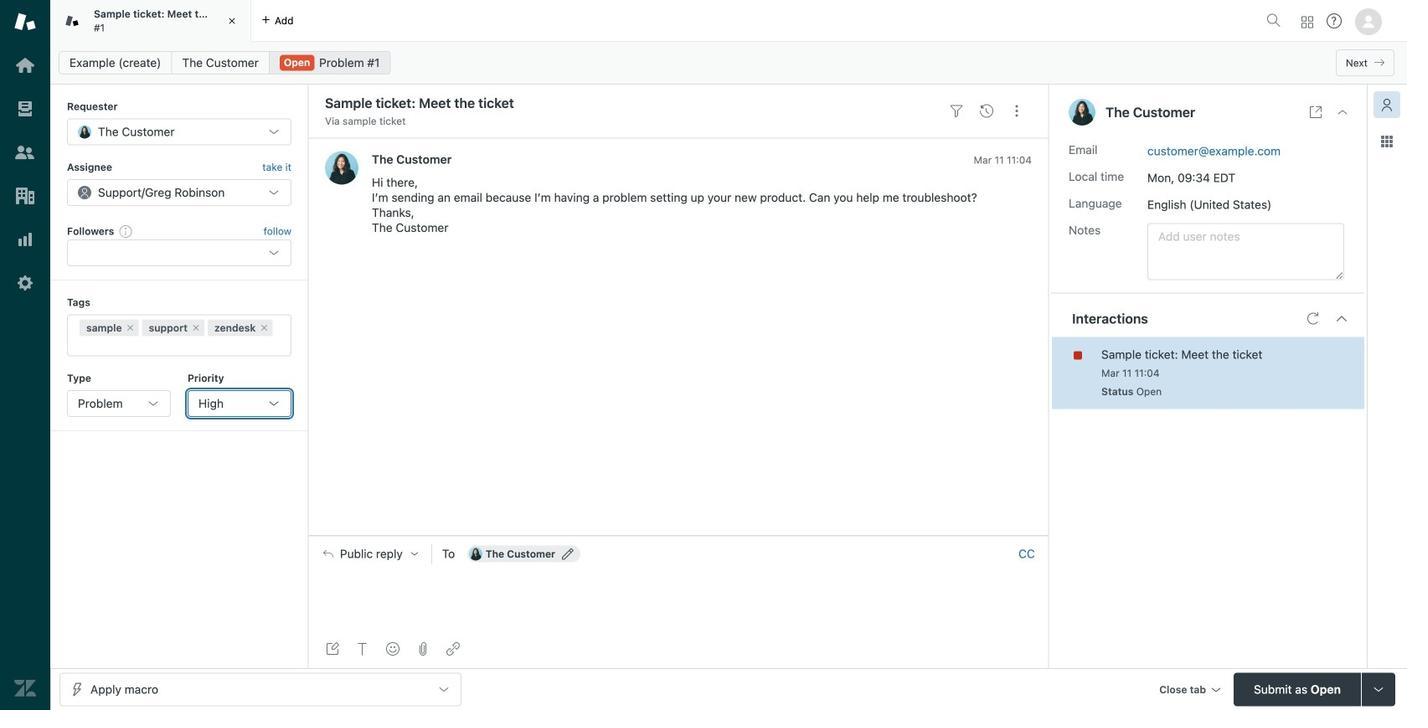 Task type: locate. For each thing, give the bounding box(es) containing it.
close image
[[224, 13, 241, 29]]

1 horizontal spatial remove image
[[259, 323, 269, 333]]

apps image
[[1381, 135, 1395, 148]]

insert emojis image
[[386, 643, 400, 656]]

secondary element
[[50, 46, 1408, 80]]

user image
[[1069, 99, 1096, 126]]

remove image left remove icon
[[125, 323, 135, 333]]

1 remove image from the left
[[125, 323, 135, 333]]

Subject field
[[322, 93, 939, 113]]

1 horizontal spatial mar 11 11:04 text field
[[1102, 368, 1160, 379]]

0 horizontal spatial remove image
[[125, 323, 135, 333]]

zendesk image
[[14, 678, 36, 700]]

remove image
[[125, 323, 135, 333], [259, 323, 269, 333]]

1 vertical spatial mar 11 11:04 text field
[[1102, 368, 1160, 379]]

0 horizontal spatial mar 11 11:04 text field
[[974, 154, 1032, 166]]

admin image
[[14, 272, 36, 294]]

tab
[[50, 0, 251, 42]]

zendesk support image
[[14, 11, 36, 33]]

format text image
[[356, 643, 370, 656]]

add link (cmd k) image
[[447, 643, 460, 656]]

2 remove image from the left
[[259, 323, 269, 333]]

0 vertical spatial mar 11 11:04 text field
[[974, 154, 1032, 166]]

reporting image
[[14, 229, 36, 251]]

Mar 11 11:04 text field
[[974, 154, 1032, 166], [1102, 368, 1160, 379]]

remove image right remove icon
[[259, 323, 269, 333]]



Task type: vqa. For each thing, say whether or not it's contained in the screenshot.
Yesterday 11:04 text field at the top
no



Task type: describe. For each thing, give the bounding box(es) containing it.
customer@example.com image
[[469, 548, 483, 561]]

get started image
[[14, 54, 36, 76]]

info on adding followers image
[[119, 225, 133, 238]]

avatar image
[[325, 151, 359, 185]]

customer context image
[[1381, 98, 1395, 111]]

customers image
[[14, 142, 36, 163]]

main element
[[0, 0, 50, 711]]

Add user notes text field
[[1148, 223, 1345, 280]]

get help image
[[1327, 13, 1343, 28]]

hide composer image
[[672, 529, 686, 543]]

zendesk products image
[[1302, 16, 1314, 28]]

close image
[[1337, 106, 1350, 119]]

views image
[[14, 98, 36, 120]]

organizations image
[[14, 185, 36, 207]]

edit user image
[[562, 549, 574, 560]]

add attachment image
[[417, 643, 430, 656]]

events image
[[981, 105, 994, 118]]

displays possible ticket submission types image
[[1373, 683, 1386, 697]]

view more details image
[[1310, 106, 1323, 119]]

filter image
[[950, 105, 964, 118]]

draft mode image
[[326, 643, 339, 656]]

remove image
[[191, 323, 201, 333]]

tabs tab list
[[50, 0, 1260, 42]]

ticket actions image
[[1011, 105, 1024, 118]]



